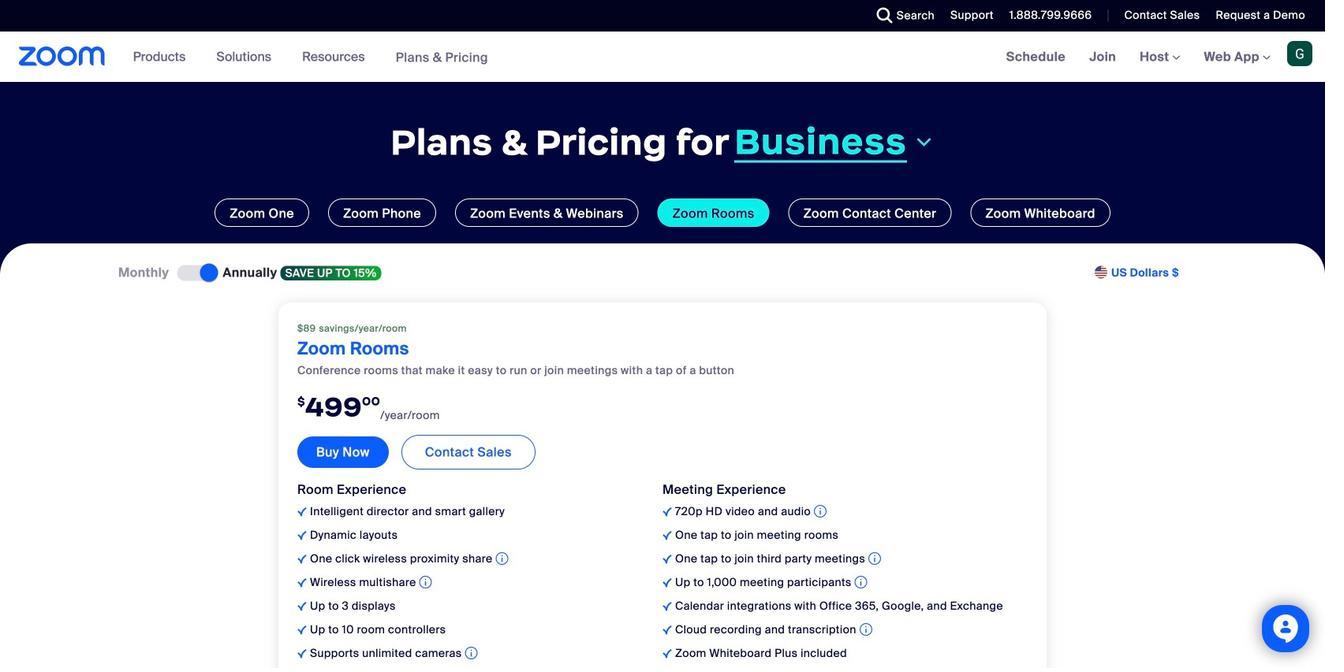 Task type: locate. For each thing, give the bounding box(es) containing it.
profile picture image
[[1287, 41, 1313, 66]]

tabs of zoom services tab list
[[24, 199, 1301, 227]]

meetings navigation
[[994, 32, 1325, 83]]

main content
[[0, 32, 1325, 669]]

banner
[[0, 32, 1325, 83]]



Task type: describe. For each thing, give the bounding box(es) containing it.
zoom logo image
[[19, 47, 105, 66]]

product information navigation
[[121, 32, 500, 83]]

down image
[[913, 133, 935, 152]]



Task type: vqa. For each thing, say whether or not it's contained in the screenshot.
'Zoom Logo'
yes



